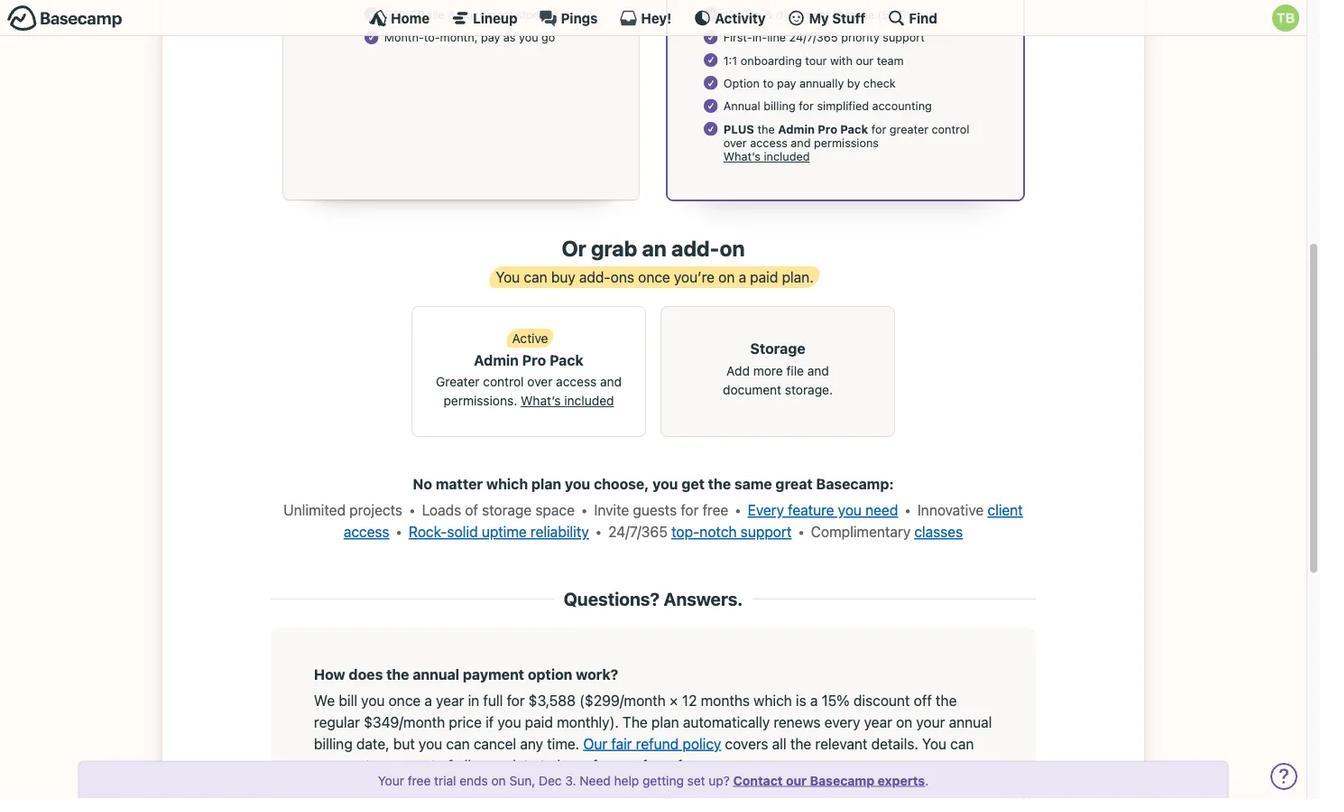 Task type: locate. For each thing, give the bounding box(es) containing it.
0 vertical spatial pack
[[841, 122, 869, 136]]

1 horizontal spatial which
[[754, 692, 792, 709]]

grab
[[591, 236, 638, 261]]

1 horizontal spatial over
[[724, 136, 747, 150]]

0 horizontal spatial annual
[[413, 666, 460, 683]]

2 vertical spatial access
[[344, 524, 390, 541]]

billing up plus the admin pro pack
[[764, 99, 796, 113]]

support down find popup button
[[883, 31, 925, 44]]

to down onboarding
[[763, 77, 774, 90]]

0 vertical spatial pay
[[481, 31, 500, 44]]

1 horizontal spatial &
[[765, 8, 773, 21]]

a up $349/month
[[425, 692, 432, 709]]

0 horizontal spatial can
[[446, 736, 470, 753]]

1 horizontal spatial plan
[[652, 714, 680, 731]]

all right the trial
[[457, 757, 471, 774]]

complimentary
[[811, 524, 911, 541]]

0 horizontal spatial included
[[565, 394, 614, 409]]

control inside "for greater control over access and permissions what's included"
[[932, 122, 970, 136]]

1 vertical spatial pro
[[522, 352, 546, 369]]

can inside or grab an add-on you can buy add-ons once you're on a paid plan.
[[524, 269, 548, 286]]

you left buy
[[496, 269, 520, 286]]

0 horizontal spatial what's
[[521, 394, 561, 409]]

1 horizontal spatial an
[[642, 236, 667, 261]]

of left ends
[[440, 757, 453, 774]]

1 vertical spatial all
[[457, 757, 471, 774]]

help
[[614, 773, 639, 788]]

0 vertical spatial admin
[[779, 122, 815, 136]]

0 horizontal spatial pack
[[550, 352, 584, 369]]

by
[[848, 77, 861, 90]]

0 horizontal spatial your
[[475, 757, 504, 774]]

gb
[[409, 8, 425, 21]]

the inside "we bill you once a year in full for $3,588 ($299/month × 12 months which is a 15% discount off the regular $349/month price if you paid monthly). the plan automatically renews every year on your annual billing date, but you can cancel any time."
[[936, 692, 957, 709]]

1 horizontal spatial year
[[865, 714, 893, 731]]

switch accounts image
[[7, 5, 123, 33]]

and inside "for greater control over access and permissions what's included"
[[791, 136, 811, 150]]

1 horizontal spatial pro
[[818, 122, 838, 136]]

main element
[[0, 0, 1307, 36]]

tim burton image
[[1273, 5, 1300, 32]]

access down plus the admin pro pack
[[750, 136, 788, 150]]

uptime
[[482, 524, 527, 541]]

and inside greater control over access and permissions.
[[600, 375, 622, 390]]

1 vertical spatial plan
[[652, 714, 680, 731]]

1 vertical spatial over
[[528, 375, 553, 390]]

add- right buy
[[580, 269, 611, 286]]

unlimited
[[284, 502, 346, 519]]

what's included
[[521, 394, 614, 409]]

1 vertical spatial your
[[475, 757, 504, 774]]

you for all
[[923, 736, 947, 753]]

0 vertical spatial free
[[703, 502, 729, 519]]

off
[[914, 692, 932, 709]]

0 vertical spatial paid
[[750, 269, 779, 286]]

once inside "we bill you once a year in full for $3,588 ($299/month × 12 months which is a 15% discount off the regular $349/month price if you paid monthly). the plan automatically renews every year on your annual billing date, but you can cancel any time."
[[389, 692, 421, 709]]

for down our fair refund policy link at bottom
[[643, 757, 661, 774]]

your free trial ends on sun, dec  3. need help getting set up? contact our basecamp experts .
[[378, 773, 929, 788]]

0 vertical spatial plan
[[532, 476, 562, 493]]

support down every
[[741, 524, 792, 541]]

0 vertical spatial to
[[763, 77, 774, 90]]

over down 'plus'
[[724, 136, 747, 150]]

0 horizontal spatial which
[[487, 476, 528, 493]]

more
[[754, 363, 783, 378]]

annual inside "we bill you once a year in full for $3,588 ($299/month × 12 months which is a 15% discount off the regular $349/month price if you paid monthly). the plan automatically renews every year on your annual billing date, but you can cancel any time."
[[949, 714, 993, 731]]

dec
[[539, 773, 562, 788]]

0 horizontal spatial you
[[496, 269, 520, 286]]

file right gb
[[429, 8, 445, 21]]

storage for unlimited projects • loads of storage space • invite guests for free • every feature you need • innovative
[[482, 502, 532, 519]]

for up top-
[[681, 502, 699, 519]]

24/7/365 down the unlimited projects • loads of storage space • invite guests for free • every feature you need • innovative
[[609, 524, 668, 541]]

control right greater
[[932, 122, 970, 136]]

a right is
[[811, 692, 818, 709]]

your down off
[[917, 714, 946, 731]]

annual billing for simplified accounting
[[724, 99, 932, 113]]

0 vertical spatial get
[[682, 476, 705, 493]]

relevant
[[816, 736, 868, 753]]

& up the line
[[765, 8, 773, 21]]

which
[[487, 476, 528, 493], [754, 692, 792, 709]]

and
[[791, 136, 811, 150], [808, 363, 830, 378], [600, 375, 622, 390]]

storage up uptime on the bottom left of the page
[[482, 502, 532, 519]]

1 horizontal spatial get
[[682, 476, 705, 493]]

0 vertical spatial 24/7/365
[[790, 31, 838, 44]]

0 vertical spatial what's
[[724, 150, 761, 164]]

free up notch
[[703, 502, 729, 519]]

innovative
[[918, 502, 984, 519]]

document down add
[[723, 382, 782, 397]]

our fair refund policy link
[[584, 736, 722, 753]]

permissions
[[814, 136, 879, 150]]

0 vertical spatial pro
[[818, 122, 838, 136]]

1 vertical spatial control
[[483, 375, 524, 390]]

and inside storage add more file and document storage.
[[808, 363, 830, 378]]

you
[[519, 31, 539, 44], [565, 476, 591, 493], [653, 476, 678, 493], [838, 502, 862, 519], [361, 692, 385, 709], [498, 714, 521, 731], [419, 736, 443, 753]]

free
[[703, 502, 729, 519], [408, 773, 431, 788]]

every feature you need link
[[748, 502, 899, 519]]

add- up you're
[[672, 236, 720, 261]]

automatically
[[683, 714, 770, 731]]

access inside greater control over access and permissions.
[[556, 375, 597, 390]]

active
[[512, 331, 548, 346]]

0 horizontal spatial 24/7/365
[[609, 524, 668, 541]]

pack up what's included at the left
[[550, 352, 584, 369]]

which left is
[[754, 692, 792, 709]]

price
[[449, 714, 482, 731]]

0 vertical spatial our
[[856, 54, 874, 67]]

a right you're
[[739, 269, 747, 286]]

• rock-solid uptime reliability • 24/7/365 top-notch support • complimentary classes
[[392, 524, 963, 541]]

free left the trial
[[408, 773, 431, 788]]

home
[[391, 10, 430, 26]]

go
[[542, 31, 556, 44]]

1 horizontal spatial access
[[556, 375, 597, 390]]

control up permissions.
[[483, 375, 524, 390]]

file right 10x
[[745, 8, 762, 21]]

over up what's included at the left
[[528, 375, 553, 390]]

1 horizontal spatial control
[[932, 122, 970, 136]]

1 & from the left
[[448, 8, 456, 21]]

get down date, on the bottom left of the page
[[349, 757, 371, 774]]

paid
[[750, 269, 779, 286], [525, 714, 553, 731]]

0 horizontal spatial control
[[483, 375, 524, 390]]

0 vertical spatial access
[[750, 136, 788, 150]]

1 horizontal spatial of
[[465, 502, 478, 519]]

0 vertical spatial you
[[496, 269, 520, 286]]

you up 'complimentary'
[[838, 502, 862, 519]]

1 vertical spatial admin
[[474, 352, 519, 369]]

0 vertical spatial all
[[773, 736, 787, 753]]

1 vertical spatial year
[[865, 714, 893, 731]]

0 horizontal spatial an
[[374, 757, 390, 774]]

• up rock-
[[409, 502, 416, 519]]

access up what's included at the left
[[556, 375, 597, 390]]

• down invite
[[596, 524, 602, 541]]

date,
[[357, 736, 390, 753]]

export
[[394, 757, 436, 774]]

1 vertical spatial an
[[374, 757, 390, 774]]

an inside or grab an add-on you can buy add-ons once you're on a paid plan.
[[642, 236, 667, 261]]

you inside covers all the relevant details. you can even get an export of all your data to keep forever for reference.
[[923, 736, 947, 753]]

1 horizontal spatial once
[[638, 269, 671, 286]]

the down the renews
[[791, 736, 812, 753]]

on
[[720, 236, 745, 261], [719, 269, 735, 286], [897, 714, 913, 731], [492, 773, 506, 788]]

paid left plan.
[[750, 269, 779, 286]]

of up solid
[[465, 502, 478, 519]]

of inside covers all the relevant details. you can even get an export of all your data to keep forever for reference.
[[440, 757, 453, 774]]

pack up "permissions"
[[841, 122, 869, 136]]

& up month, at left top
[[448, 8, 456, 21]]

1 vertical spatial pay
[[777, 77, 797, 90]]

0 vertical spatial an
[[642, 236, 667, 261]]

included down plus the admin pro pack
[[764, 150, 810, 164]]

what's down 'plus'
[[724, 150, 761, 164]]

the inside covers all the relevant details. you can even get an export of all your data to keep forever for reference.
[[791, 736, 812, 753]]

• left invite
[[581, 502, 588, 519]]

and for storage
[[808, 363, 830, 378]]

for down option to pay annually by check
[[799, 99, 814, 113]]

as
[[504, 31, 516, 44]]

admin down annual billing for simplified accounting at the top right of page
[[779, 122, 815, 136]]

great
[[776, 476, 813, 493]]

first-in-line 24/7/365 priority support
[[724, 31, 925, 44]]

the right off
[[936, 692, 957, 709]]

your inside "we bill you once a year in full for $3,588 ($299/month × 12 months which is a 15% discount off the regular $349/month price if you paid monthly). the plan automatically renews every year on your annual billing date, but you can cancel any time."
[[917, 714, 946, 731]]

24/7/365 down my
[[790, 31, 838, 44]]

set
[[688, 773, 706, 788]]

0 vertical spatial year
[[436, 692, 464, 709]]

permissions.
[[444, 394, 518, 409]]

plan up space
[[532, 476, 562, 493]]

1 vertical spatial access
[[556, 375, 597, 390]]

1 vertical spatial our
[[786, 773, 807, 788]]

file up the storage.
[[787, 363, 804, 378]]

0 horizontal spatial pro
[[522, 352, 546, 369]]

get up client access link
[[682, 476, 705, 493]]

1 vertical spatial paid
[[525, 714, 553, 731]]

billing inside "we bill you once a year in full for $3,588 ($299/month × 12 months which is a 15% discount off the regular $349/month price if you paid monthly). the plan automatically renews every year on your annual billing date, but you can cancel any time."
[[314, 736, 353, 753]]

option
[[528, 666, 573, 683]]

0 vertical spatial which
[[487, 476, 528, 493]]

storage.
[[785, 382, 833, 397]]

document up first-in-line 24/7/365 priority support
[[776, 8, 831, 21]]

which inside "we bill you once a year in full for $3,588 ($299/month × 12 months which is a 15% discount off the regular $349/month price if you paid monthly). the plan automatically renews every year on your annual billing date, but you can cancel any time."
[[754, 692, 792, 709]]

0 vertical spatial your
[[917, 714, 946, 731]]

you right but
[[419, 736, 443, 753]]

the
[[758, 122, 775, 136], [708, 476, 731, 493], [387, 666, 409, 683], [936, 692, 957, 709], [791, 736, 812, 753]]

and down plus the admin pro pack
[[791, 136, 811, 150]]

basecamp:
[[817, 476, 894, 493]]

you for grab
[[496, 269, 520, 286]]

can right "details."
[[951, 736, 974, 753]]

our right contact on the right of the page
[[786, 773, 807, 788]]

1 horizontal spatial a
[[739, 269, 747, 286]]

get
[[682, 476, 705, 493], [349, 757, 371, 774]]

details.
[[872, 736, 919, 753]]

1 horizontal spatial pay
[[777, 77, 797, 90]]

buy
[[551, 269, 576, 286]]

you up the .
[[923, 736, 947, 753]]

0 horizontal spatial of
[[440, 757, 453, 774]]

what's down active admin pro pack
[[521, 394, 561, 409]]

what's
[[724, 150, 761, 164], [521, 394, 561, 409]]

storage up go
[[517, 8, 558, 21]]

0 vertical spatial control
[[932, 122, 970, 136]]

for left greater
[[872, 122, 887, 136]]

0 vertical spatial once
[[638, 269, 671, 286]]

can down price
[[446, 736, 470, 753]]

1 horizontal spatial included
[[764, 150, 810, 164]]

and up the storage.
[[808, 363, 830, 378]]

or
[[562, 236, 587, 261]]

1 horizontal spatial pack
[[841, 122, 869, 136]]

cancel
[[474, 736, 517, 753]]

pro down active
[[522, 352, 546, 369]]

year
[[436, 692, 464, 709], [865, 714, 893, 731]]

an right grab
[[642, 236, 667, 261]]

admin down active
[[474, 352, 519, 369]]

policy
[[683, 736, 722, 753]]

to right data
[[540, 757, 554, 774]]

can left buy
[[524, 269, 548, 286]]

1 vertical spatial once
[[389, 692, 421, 709]]

pack
[[841, 122, 869, 136], [550, 352, 584, 369]]

an down date, on the bottom left of the page
[[374, 757, 390, 774]]

client access
[[344, 502, 1024, 541]]

plan up refund
[[652, 714, 680, 731]]

0 horizontal spatial billing
[[314, 736, 353, 753]]

0 vertical spatial annual
[[413, 666, 460, 683]]

0 vertical spatial support
[[883, 31, 925, 44]]

included down active admin pro pack
[[565, 394, 614, 409]]

space
[[536, 502, 575, 519]]

1 vertical spatial free
[[408, 773, 431, 788]]

which up uptime on the bottom left of the page
[[487, 476, 528, 493]]

all
[[773, 736, 787, 753], [457, 757, 471, 774]]

to inside covers all the relevant details. you can even get an export of all your data to keep forever for reference.
[[540, 757, 554, 774]]

a inside or grab an add-on you can buy add-ons once you're on a paid plan.
[[739, 269, 747, 286]]

1 vertical spatial support
[[741, 524, 792, 541]]

client
[[988, 502, 1024, 519]]

access inside "for greater control over access and permissions what's included"
[[750, 136, 788, 150]]

file inside storage add more file and document storage.
[[787, 363, 804, 378]]

1 horizontal spatial you
[[923, 736, 947, 753]]

once right ons
[[638, 269, 671, 286]]

2 horizontal spatial can
[[951, 736, 974, 753]]

can for or
[[524, 269, 548, 286]]

you right bill in the left bottom of the page
[[361, 692, 385, 709]]

billing down regular
[[314, 736, 353, 753]]

1 vertical spatial pack
[[550, 352, 584, 369]]

and up what's included at the left
[[600, 375, 622, 390]]

0 horizontal spatial year
[[436, 692, 464, 709]]

control
[[932, 122, 970, 136], [483, 375, 524, 390]]

any
[[520, 736, 543, 753]]

10x file & document storage (5 tb)
[[724, 8, 912, 21]]

1 horizontal spatial 24/7/365
[[790, 31, 838, 44]]

contact
[[734, 773, 783, 788]]

reference.
[[665, 757, 731, 774]]

0 horizontal spatial to
[[540, 757, 554, 774]]

year down the discount
[[865, 714, 893, 731]]

our down priority
[[856, 54, 874, 67]]

feature
[[788, 502, 835, 519]]

work?
[[576, 666, 619, 683]]

no
[[413, 476, 432, 493]]

access down projects at the bottom left
[[344, 524, 390, 541]]

0 horizontal spatial over
[[528, 375, 553, 390]]

all down the renews
[[773, 736, 787, 753]]

1 horizontal spatial billing
[[764, 99, 796, 113]]

classes
[[915, 524, 963, 541]]

1 vertical spatial you
[[923, 736, 947, 753]]

your down "cancel"
[[475, 757, 504, 774]]

the right does
[[387, 666, 409, 683]]

paid up any
[[525, 714, 553, 731]]

hey!
[[641, 10, 672, 26]]

can inside covers all the relevant details. you can even get an export of all your data to keep forever for reference.
[[951, 736, 974, 753]]

and for greater
[[600, 375, 622, 390]]

rock-
[[409, 524, 447, 541]]

500 gb file & document storage
[[384, 8, 558, 21]]

you
[[496, 269, 520, 286], [923, 736, 947, 753]]

($299/month
[[580, 692, 666, 709]]

500
[[384, 8, 406, 21]]

for inside covers all the relevant details. you can even get an export of all your data to keep forever for reference.
[[643, 757, 661, 774]]

0 horizontal spatial all
[[457, 757, 471, 774]]

once up $349/month
[[389, 692, 421, 709]]

1 vertical spatial get
[[349, 757, 371, 774]]

for right full on the bottom left of page
[[507, 692, 525, 709]]

0 horizontal spatial access
[[344, 524, 390, 541]]

you inside or grab an add-on you can buy add-ons once you're on a paid plan.
[[496, 269, 520, 286]]

pay down onboarding
[[777, 77, 797, 90]]

pay left as
[[481, 31, 500, 44]]

pro down annual billing for simplified accounting at the top right of page
[[818, 122, 838, 136]]

what's inside "for greater control over access and permissions what's included"
[[724, 150, 761, 164]]

0 vertical spatial included
[[764, 150, 810, 164]]

0 horizontal spatial plan
[[532, 476, 562, 493]]

1:1
[[724, 54, 738, 67]]

0 horizontal spatial &
[[448, 8, 456, 21]]

can for covers
[[951, 736, 974, 753]]

solid
[[447, 524, 478, 541]]

year left in
[[436, 692, 464, 709]]

annual
[[413, 666, 460, 683], [949, 714, 993, 731]]

0 horizontal spatial paid
[[525, 714, 553, 731]]

2 horizontal spatial access
[[750, 136, 788, 150]]

over
[[724, 136, 747, 150], [528, 375, 553, 390]]



Task type: describe. For each thing, give the bounding box(es) containing it.
my stuff button
[[788, 9, 866, 27]]

you right as
[[519, 31, 539, 44]]

storage
[[751, 340, 806, 357]]

document inside storage add more file and document storage.
[[723, 382, 782, 397]]

top-notch support link
[[672, 524, 792, 541]]

1 horizontal spatial file
[[745, 8, 762, 21]]

access inside client access
[[344, 524, 390, 541]]

annual
[[724, 99, 761, 113]]

storage for 500 gb file & document storage
[[517, 8, 558, 21]]

does
[[349, 666, 383, 683]]

check
[[864, 77, 896, 90]]

how
[[314, 666, 346, 683]]

lineup link
[[452, 9, 518, 27]]

classes link
[[915, 524, 963, 541]]

included inside "for greater control over access and permissions what's included"
[[764, 150, 810, 164]]

• left rock-
[[396, 524, 403, 541]]

my
[[809, 10, 829, 26]]

your inside covers all the relevant details. you can even get an export of all your data to keep forever for reference.
[[475, 757, 504, 774]]

guests
[[633, 502, 677, 519]]

the left same
[[708, 476, 731, 493]]

matter
[[436, 476, 483, 493]]

• down feature
[[798, 524, 805, 541]]

plus
[[724, 122, 755, 136]]

0 vertical spatial billing
[[764, 99, 796, 113]]

1 horizontal spatial to
[[763, 77, 774, 90]]

×
[[670, 692, 679, 709]]

15%
[[822, 692, 850, 709]]

control inside greater control over access and permissions.
[[483, 375, 524, 390]]

over inside "for greater control over access and permissions what's included"
[[724, 136, 747, 150]]

questions? answers.
[[564, 588, 743, 609]]

1 horizontal spatial admin
[[779, 122, 815, 136]]

ons
[[611, 269, 635, 286]]

answers.
[[664, 588, 743, 609]]

unlimited projects • loads of storage space • invite guests for free • every feature you need • innovative
[[284, 502, 988, 519]]

regular
[[314, 714, 360, 731]]

or grab an add-on you can buy add-ons once you're on a paid plan.
[[496, 236, 814, 286]]

active admin pro pack
[[474, 331, 584, 369]]

• right need
[[905, 502, 912, 519]]

greater control over access and permissions.
[[436, 375, 622, 409]]

payment
[[463, 666, 525, 683]]

month,
[[440, 31, 478, 44]]

for greater control over access and permissions what's included
[[724, 122, 970, 164]]

month-
[[384, 31, 424, 44]]

you're
[[674, 269, 715, 286]]

even
[[314, 757, 345, 774]]

1 horizontal spatial our
[[856, 54, 874, 67]]

sun,
[[510, 773, 536, 788]]

is
[[796, 692, 807, 709]]

1 vertical spatial included
[[565, 394, 614, 409]]

0 horizontal spatial support
[[741, 524, 792, 541]]

once inside or grab an add-on you can buy add-ons once you're on a paid plan.
[[638, 269, 671, 286]]

need
[[580, 773, 611, 788]]

onboarding
[[741, 54, 802, 67]]

activity link
[[694, 9, 766, 27]]

option to pay annually by check
[[724, 77, 896, 90]]

tb)
[[893, 8, 912, 21]]

paid inside "we bill you once a year in full for $3,588 ($299/month × 12 months which is a 15% discount off the regular $349/month price if you paid monthly). the plan automatically renews every year on your annual billing date, but you can cancel any time."
[[525, 714, 553, 731]]

fair
[[612, 736, 632, 753]]

to-
[[424, 31, 440, 44]]

contact our basecamp experts link
[[734, 773, 926, 788]]

our fair refund policy
[[584, 736, 722, 753]]

$3,588
[[529, 692, 576, 709]]

experts
[[878, 773, 926, 788]]

up?
[[709, 773, 730, 788]]

accounting
[[873, 99, 932, 113]]

pings
[[561, 10, 598, 26]]

1:1 onboarding tour with our team
[[724, 54, 904, 67]]

0 horizontal spatial our
[[786, 773, 807, 788]]

months
[[701, 692, 750, 709]]

• up top-notch support link
[[735, 502, 742, 519]]

my stuff
[[809, 10, 866, 26]]

.
[[926, 773, 929, 788]]

activity
[[715, 10, 766, 26]]

1 vertical spatial what's
[[521, 394, 561, 409]]

can inside "we bill you once a year in full for $3,588 ($299/month × 12 months which is a 15% discount off the regular $349/month price if you paid monthly). the plan automatically renews every year on your annual billing date, but you can cancel any time."
[[446, 736, 470, 753]]

annually
[[800, 77, 844, 90]]

1 horizontal spatial support
[[883, 31, 925, 44]]

0 vertical spatial of
[[465, 502, 478, 519]]

data
[[508, 757, 537, 774]]

(5
[[878, 8, 889, 21]]

over inside greater control over access and permissions.
[[528, 375, 553, 390]]

you right if
[[498, 714, 521, 731]]

refund
[[636, 736, 679, 753]]

document up the "month-to-month, pay as you go"
[[459, 8, 514, 21]]

loads
[[422, 502, 461, 519]]

0 horizontal spatial add-
[[580, 269, 611, 286]]

0 horizontal spatial free
[[408, 773, 431, 788]]

admin inside active admin pro pack
[[474, 352, 519, 369]]

month-to-month, pay as you go
[[384, 31, 556, 44]]

trial
[[434, 773, 456, 788]]

tour
[[805, 54, 827, 67]]

forever
[[593, 757, 639, 774]]

our
[[584, 736, 608, 753]]

1 vertical spatial 24/7/365
[[609, 524, 668, 541]]

lineup
[[473, 10, 518, 26]]

renews
[[774, 714, 821, 731]]

questions?
[[564, 588, 660, 609]]

option
[[724, 77, 760, 90]]

0 horizontal spatial a
[[425, 692, 432, 709]]

find
[[909, 10, 938, 26]]

greater
[[436, 375, 480, 390]]

you up space
[[565, 476, 591, 493]]

for inside "we bill you once a year in full for $3,588 ($299/month × 12 months which is a 15% discount off the regular $349/month price if you paid monthly). the plan automatically renews every year on your annual billing date, but you can cancel any time."
[[507, 692, 525, 709]]

get inside covers all the relevant details. you can even get an export of all your data to keep forever for reference.
[[349, 757, 371, 774]]

you up guests
[[653, 476, 678, 493]]

plan.
[[782, 269, 814, 286]]

monthly).
[[557, 714, 619, 731]]

an inside covers all the relevant details. you can even get an export of all your data to keep forever for reference.
[[374, 757, 390, 774]]

12
[[682, 692, 697, 709]]

pro inside active admin pro pack
[[522, 352, 546, 369]]

no matter which plan you choose, you get the same great basecamp:
[[413, 476, 894, 493]]

plan inside "we bill you once a year in full for $3,588 ($299/month × 12 months which is a 15% discount off the regular $349/month price if you paid monthly). the plan automatically renews every year on your annual billing date, but you can cancel any time."
[[652, 714, 680, 731]]

0 horizontal spatial file
[[429, 8, 445, 21]]

10x
[[724, 8, 742, 21]]

2 & from the left
[[765, 8, 773, 21]]

1 horizontal spatial free
[[703, 502, 729, 519]]

first-
[[724, 31, 753, 44]]

we bill you once a year in full for $3,588 ($299/month × 12 months which is a 15% discount off the regular $349/month price if you paid monthly). the plan automatically renews every year on your annual billing date, but you can cancel any time.
[[314, 692, 993, 753]]

for inside "for greater control over access and permissions what's included"
[[872, 122, 887, 136]]

0 horizontal spatial pay
[[481, 31, 500, 44]]

storage up priority
[[834, 8, 875, 21]]

the right 'plus'
[[758, 122, 775, 136]]

ends
[[460, 773, 488, 788]]

2 horizontal spatial a
[[811, 692, 818, 709]]

paid inside or grab an add-on you can buy add-ons once you're on a paid plan.
[[750, 269, 779, 286]]

invite
[[594, 502, 629, 519]]

0 vertical spatial add-
[[672, 236, 720, 261]]

pack inside active admin pro pack
[[550, 352, 584, 369]]

if
[[486, 714, 494, 731]]

projects
[[350, 502, 403, 519]]

on inside "we bill you once a year in full for $3,588 ($299/month × 12 months which is a 15% discount off the regular $349/month price if you paid monthly). the plan automatically renews every year on your annual billing date, but you can cancel any time."
[[897, 714, 913, 731]]

in
[[468, 692, 480, 709]]



Task type: vqa. For each thing, say whether or not it's contained in the screenshot.
You inside the Or grab an add-on You can buy add-ons once you're on a paid plan.
yes



